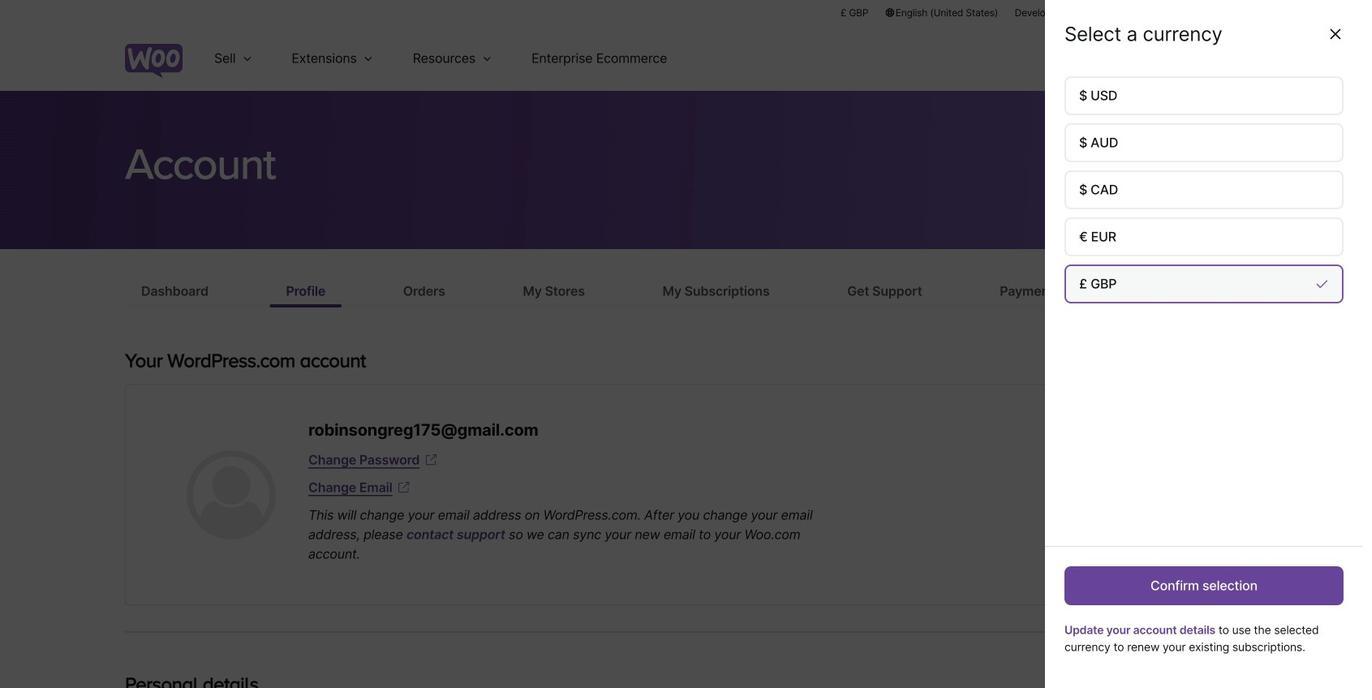 Task type: locate. For each thing, give the bounding box(es) containing it.
external link image
[[423, 452, 439, 468]]



Task type: vqa. For each thing, say whether or not it's contained in the screenshot.
the Search subscriptions text field
no



Task type: describe. For each thing, give the bounding box(es) containing it.
search image
[[1171, 45, 1197, 71]]

open account menu image
[[1212, 45, 1238, 71]]

service navigation menu element
[[1142, 32, 1238, 85]]

close selector image
[[1328, 26, 1344, 42]]

gravatar image image
[[187, 450, 276, 540]]

external link image
[[396, 480, 412, 496]]



